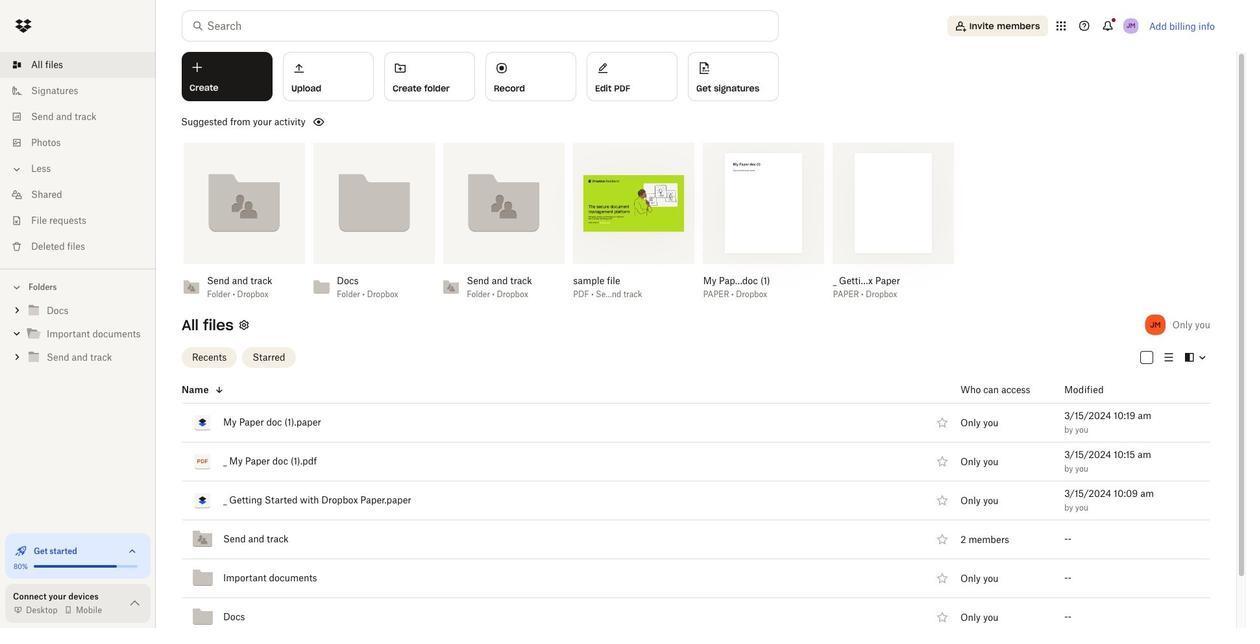 Task type: locate. For each thing, give the bounding box(es) containing it.
add to starred image inside name _ my paper doc (1).pdf, modified 3/15/2024 10:15 am, element
[[935, 454, 950, 469]]

3 add to starred image from the top
[[935, 609, 950, 625]]

add to starred image inside name _ getting started with dropbox paper.paper, modified 3/15/2024 10:09 am, element
[[935, 493, 950, 508]]

0 vertical spatial add to starred image
[[935, 415, 950, 430]]

1 add to starred image from the top
[[935, 415, 950, 430]]

add to starred image inside "name send and track, modified 3/15/2024 9:46 am," element
[[935, 532, 950, 547]]

name important documents, modified 4/2/2024 10:18 am, element
[[153, 559, 1210, 598]]

add to starred image inside name my paper doc (1).paper, modified 3/15/2024 10:19 am, element
[[935, 415, 950, 430]]

dropbox image
[[10, 13, 36, 39]]

0 vertical spatial add to starred image
[[935, 454, 950, 469]]

list item
[[0, 52, 156, 78]]

add to starred image
[[935, 454, 950, 469], [935, 493, 950, 508], [935, 570, 950, 586]]

name _ getting started with dropbox paper.paper, modified 3/15/2024 10:09 am, element
[[153, 481, 1210, 520]]

list
[[0, 44, 156, 269]]

add to starred image inside name important documents, modified 4/2/2024 10:18 am, element
[[935, 570, 950, 586]]

2 add to starred image from the top
[[935, 493, 950, 508]]

add to starred image
[[935, 415, 950, 430], [935, 532, 950, 547], [935, 609, 950, 625]]

table
[[153, 377, 1210, 628]]

Search in folder "Dropbox" text field
[[207, 18, 752, 34]]

group
[[0, 297, 156, 379]]

2 vertical spatial add to starred image
[[935, 570, 950, 586]]

add to starred image for name _ getting started with dropbox paper.paper, modified 3/15/2024 10:09 am, element
[[935, 493, 950, 508]]

1 vertical spatial add to starred image
[[935, 493, 950, 508]]

add to starred image for "name send and track, modified 3/15/2024 9:46 am," element
[[935, 532, 950, 547]]

less image
[[10, 163, 23, 176]]

add to starred image inside name docs, modified 3/15/2024 9:15 am, element
[[935, 609, 950, 625]]

2 vertical spatial add to starred image
[[935, 609, 950, 625]]

1 add to starred image from the top
[[935, 454, 950, 469]]

1 vertical spatial add to starred image
[[935, 532, 950, 547]]

3 add to starred image from the top
[[935, 570, 950, 586]]

name _ my paper doc (1).pdf, modified 3/15/2024 10:15 am, element
[[153, 442, 1210, 481]]

2 add to starred image from the top
[[935, 532, 950, 547]]



Task type: vqa. For each thing, say whether or not it's contained in the screenshot.
Activity
no



Task type: describe. For each thing, give the bounding box(es) containing it.
name my paper doc (1).paper, modified 3/15/2024 10:19 am, element
[[153, 403, 1210, 442]]

add to starred image for name docs, modified 3/15/2024 9:15 am, element
[[935, 609, 950, 625]]

add to starred image for name important documents, modified 4/2/2024 10:18 am, element
[[935, 570, 950, 586]]

add to starred image for name _ my paper doc (1).pdf, modified 3/15/2024 10:15 am, element
[[935, 454, 950, 469]]

folder settings image
[[236, 317, 252, 333]]

name docs, modified 3/15/2024 9:15 am, element
[[153, 598, 1210, 628]]

name send and track, modified 3/15/2024 9:46 am, element
[[153, 520, 1210, 559]]

getting started progress progress bar
[[34, 565, 117, 568]]

add to starred image for name my paper doc (1).paper, modified 3/15/2024 10:19 am, element at the bottom
[[935, 415, 950, 430]]



